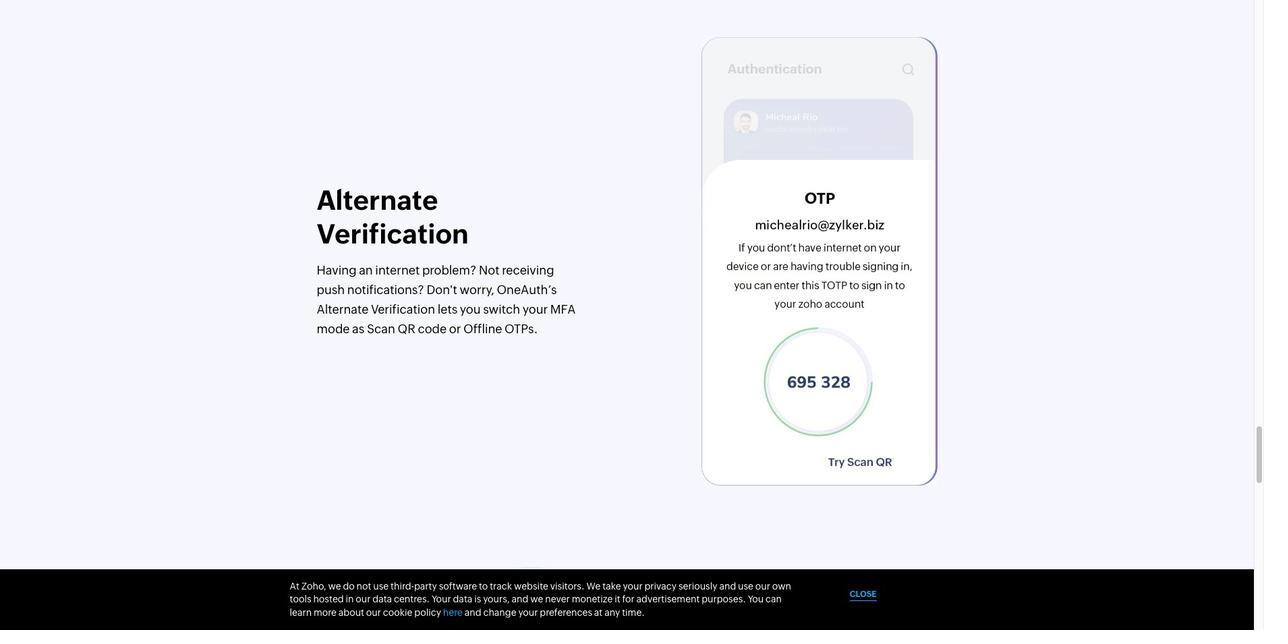 Task type: locate. For each thing, give the bounding box(es) containing it.
1 vertical spatial and
[[512, 594, 529, 605]]

your inside having an internet problem? not receiving push notifications? don't worry, oneauth's alternate verification lets you switch your mfa mode as scan qr code or offline otps.
[[523, 302, 548, 317]]

can
[[766, 594, 782, 605]]

alternate verification
[[317, 185, 469, 250]]

our up you
[[756, 581, 771, 592]]

your down oneauth's
[[523, 302, 548, 317]]

we left do
[[328, 581, 341, 592]]

take
[[603, 581, 621, 592]]

and down website
[[512, 594, 529, 605]]

2 data from the left
[[453, 594, 473, 605]]

alternate
[[317, 185, 438, 216], [317, 302, 369, 317]]

privacy
[[645, 581, 677, 592]]

your inside at zoho, we do not use third-party software to track website visitors. we take your privacy seriously and use our own tools hosted in our data centres. your data is yours, and we never monetize it for advertisement purposes. you can learn more about our cookie policy
[[623, 581, 643, 592]]

0 vertical spatial your
[[523, 302, 548, 317]]

0 horizontal spatial use
[[373, 581, 389, 592]]

here and change your preferences at any time.
[[443, 607, 645, 618]]

here link
[[443, 607, 463, 618]]

2 vertical spatial our
[[366, 607, 381, 618]]

use
[[373, 581, 389, 592], [739, 581, 754, 592]]

you
[[748, 594, 764, 605]]

and
[[720, 581, 737, 592], [512, 594, 529, 605], [465, 607, 482, 618]]

1 vertical spatial alternate
[[317, 302, 369, 317]]

mode
[[317, 322, 350, 336]]

push
[[317, 283, 345, 297]]

use right not
[[373, 581, 389, 592]]

data down software
[[453, 594, 473, 605]]

data up cookie
[[373, 594, 392, 605]]

our down not
[[356, 594, 371, 605]]

never
[[545, 594, 570, 605]]

track
[[490, 581, 512, 592]]

is
[[475, 594, 481, 605]]

party
[[414, 581, 437, 592]]

0 horizontal spatial data
[[373, 594, 392, 605]]

alternate inside having an internet problem? not receiving push notifications? don't worry, oneauth's alternate verification lets you switch your mfa mode as scan qr code or offline otps.
[[317, 302, 369, 317]]

receiving
[[502, 264, 555, 278]]

as
[[352, 322, 365, 336]]

do
[[343, 581, 355, 592]]

0 vertical spatial alternate
[[317, 185, 438, 216]]

0 vertical spatial verification
[[317, 219, 469, 250]]

having
[[317, 264, 357, 278]]

we down website
[[531, 594, 544, 605]]

your down website
[[519, 607, 538, 618]]

1 vertical spatial our
[[356, 594, 371, 605]]

1 horizontal spatial and
[[512, 594, 529, 605]]

and down is
[[465, 607, 482, 618]]

visitors.
[[551, 581, 585, 592]]

1 vertical spatial your
[[623, 581, 643, 592]]

to
[[479, 581, 488, 592]]

you
[[460, 302, 481, 317]]

preferences
[[540, 607, 593, 618]]

0 vertical spatial we
[[328, 581, 341, 592]]

our
[[756, 581, 771, 592], [356, 594, 371, 605], [366, 607, 381, 618]]

1 horizontal spatial data
[[453, 594, 473, 605]]

we
[[328, 581, 341, 592], [531, 594, 544, 605]]

available wherever you need it image
[[317, 567, 621, 630]]

your up the for on the bottom
[[623, 581, 643, 592]]

switch
[[483, 302, 521, 317]]

1 horizontal spatial use
[[739, 581, 754, 592]]

yours,
[[483, 594, 510, 605]]

verification up the internet
[[317, 219, 469, 250]]

having an internet problem? not receiving push notifications? don't worry, oneauth's alternate verification lets you switch your mfa mode as scan qr code or offline otps.
[[317, 264, 576, 336]]

change
[[484, 607, 517, 618]]

0 horizontal spatial and
[[465, 607, 482, 618]]

1 horizontal spatial we
[[531, 594, 544, 605]]

data
[[373, 594, 392, 605], [453, 594, 473, 605]]

own
[[773, 581, 792, 592]]

use up you
[[739, 581, 754, 592]]

it
[[615, 594, 621, 605]]

0 horizontal spatial we
[[328, 581, 341, 592]]

at
[[595, 607, 603, 618]]

1 vertical spatial verification
[[371, 302, 435, 317]]

software
[[439, 581, 477, 592]]

verification
[[317, 219, 469, 250], [371, 302, 435, 317]]

1 vertical spatial we
[[531, 594, 544, 605]]

qr
[[398, 322, 416, 336]]

your
[[432, 594, 451, 605]]

2 alternate from the top
[[317, 302, 369, 317]]

and up 'purposes.'
[[720, 581, 737, 592]]

0 vertical spatial and
[[720, 581, 737, 592]]

don't
[[427, 283, 458, 297]]

verification up qr
[[371, 302, 435, 317]]

code
[[418, 322, 447, 336]]

1 alternate from the top
[[317, 185, 438, 216]]

our right about
[[366, 607, 381, 618]]

for
[[623, 594, 635, 605]]

your
[[523, 302, 548, 317], [623, 581, 643, 592], [519, 607, 538, 618]]

an
[[359, 264, 373, 278]]

worry,
[[460, 283, 495, 297]]



Task type: vqa. For each thing, say whether or not it's contained in the screenshot.
the rightmost data
yes



Task type: describe. For each thing, give the bounding box(es) containing it.
centres.
[[394, 594, 430, 605]]

or
[[449, 322, 461, 336]]

cookie
[[383, 607, 413, 618]]

not
[[357, 581, 372, 592]]

mfa
[[551, 302, 576, 317]]

tools
[[290, 594, 312, 605]]

problem?
[[423, 264, 477, 278]]

website
[[514, 581, 549, 592]]

third-
[[391, 581, 414, 592]]

more
[[314, 607, 337, 618]]

2 vertical spatial and
[[465, 607, 482, 618]]

we
[[587, 581, 601, 592]]

internet
[[376, 264, 420, 278]]

policy
[[415, 607, 441, 618]]

any
[[605, 607, 621, 618]]

1 use from the left
[[373, 581, 389, 592]]

purposes.
[[702, 594, 746, 605]]

in
[[346, 594, 354, 605]]

here
[[443, 607, 463, 618]]

not
[[479, 264, 500, 278]]

oneauth's
[[497, 283, 557, 297]]

about
[[339, 607, 365, 618]]

1 data from the left
[[373, 594, 392, 605]]

time.
[[622, 607, 645, 618]]

learn
[[290, 607, 312, 618]]

otps.
[[505, 322, 538, 336]]

lets
[[438, 302, 458, 317]]

hosted
[[313, 594, 344, 605]]

seriously
[[679, 581, 718, 592]]

monetize
[[572, 594, 613, 605]]

alternate inside alternate verification
[[317, 185, 438, 216]]

zoho,
[[302, 581, 326, 592]]

offline
[[464, 322, 503, 336]]

0 vertical spatial our
[[756, 581, 771, 592]]

2 horizontal spatial and
[[720, 581, 737, 592]]

2 use from the left
[[739, 581, 754, 592]]

close
[[850, 590, 877, 599]]

verification inside having an internet problem? not receiving push notifications? don't worry, oneauth's alternate verification lets you switch your mfa mode as scan qr code or offline otps.
[[371, 302, 435, 317]]

at
[[290, 581, 300, 592]]

notifications?
[[347, 283, 424, 297]]

advertisement
[[637, 594, 700, 605]]

at zoho, we do not use third-party software to track website visitors. we take your privacy seriously and use our own tools hosted in our data centres. your data is yours, and we never monetize it for advertisement purposes. you can learn more about our cookie policy
[[290, 581, 792, 618]]

2 vertical spatial your
[[519, 607, 538, 618]]

scan
[[367, 322, 395, 336]]



